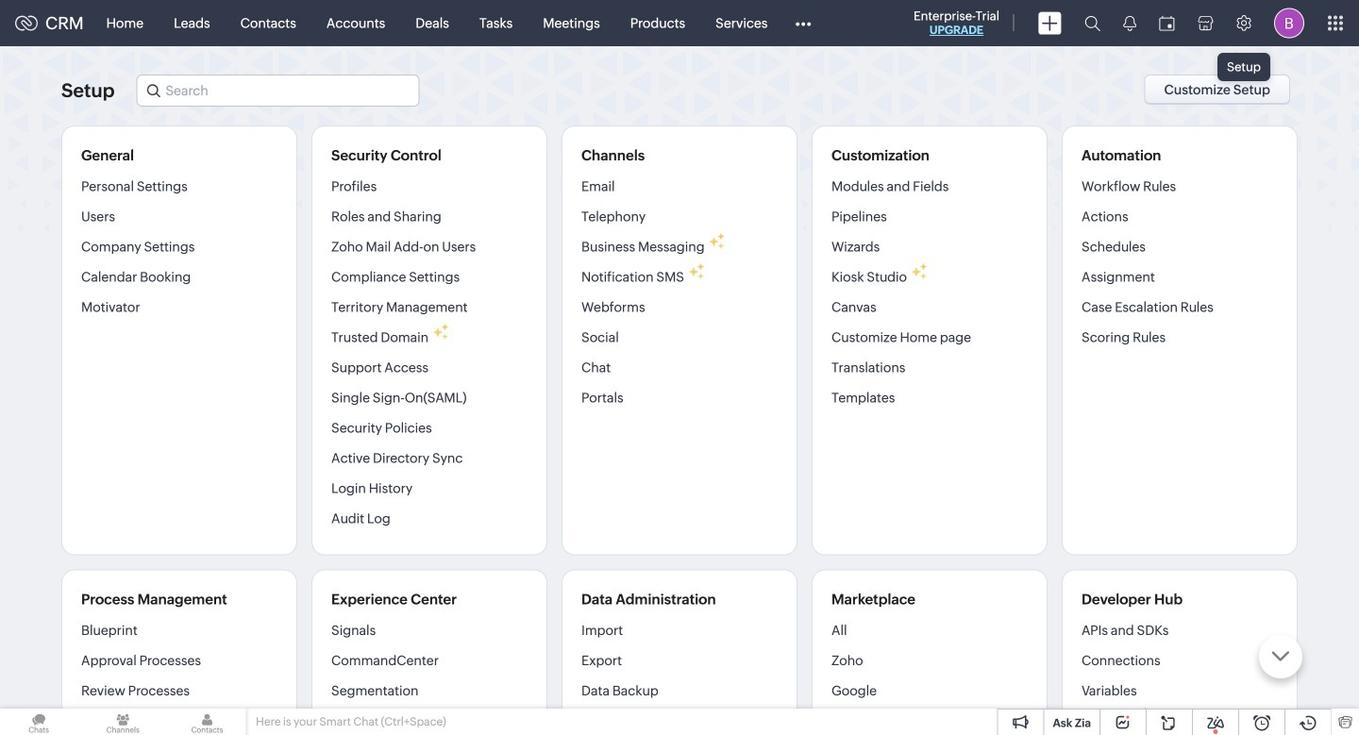 Task type: locate. For each thing, give the bounding box(es) containing it.
chats image
[[0, 709, 78, 735]]

calendar image
[[1159, 16, 1175, 31]]

None field
[[136, 75, 419, 107]]

create menu image
[[1038, 12, 1062, 34]]

Other Modules field
[[783, 8, 824, 38]]

profile image
[[1274, 8, 1305, 38]]

search element
[[1073, 0, 1112, 46]]

signals image
[[1123, 15, 1137, 31]]

profile element
[[1263, 0, 1316, 46]]



Task type: vqa. For each thing, say whether or not it's contained in the screenshot.
Contacts image
yes



Task type: describe. For each thing, give the bounding box(es) containing it.
logo image
[[15, 16, 38, 31]]

search image
[[1085, 15, 1101, 31]]

signals element
[[1112, 0, 1148, 46]]

channels image
[[84, 709, 162, 735]]

Search text field
[[137, 76, 419, 106]]

create menu element
[[1027, 0, 1073, 46]]

contacts image
[[168, 709, 246, 735]]



